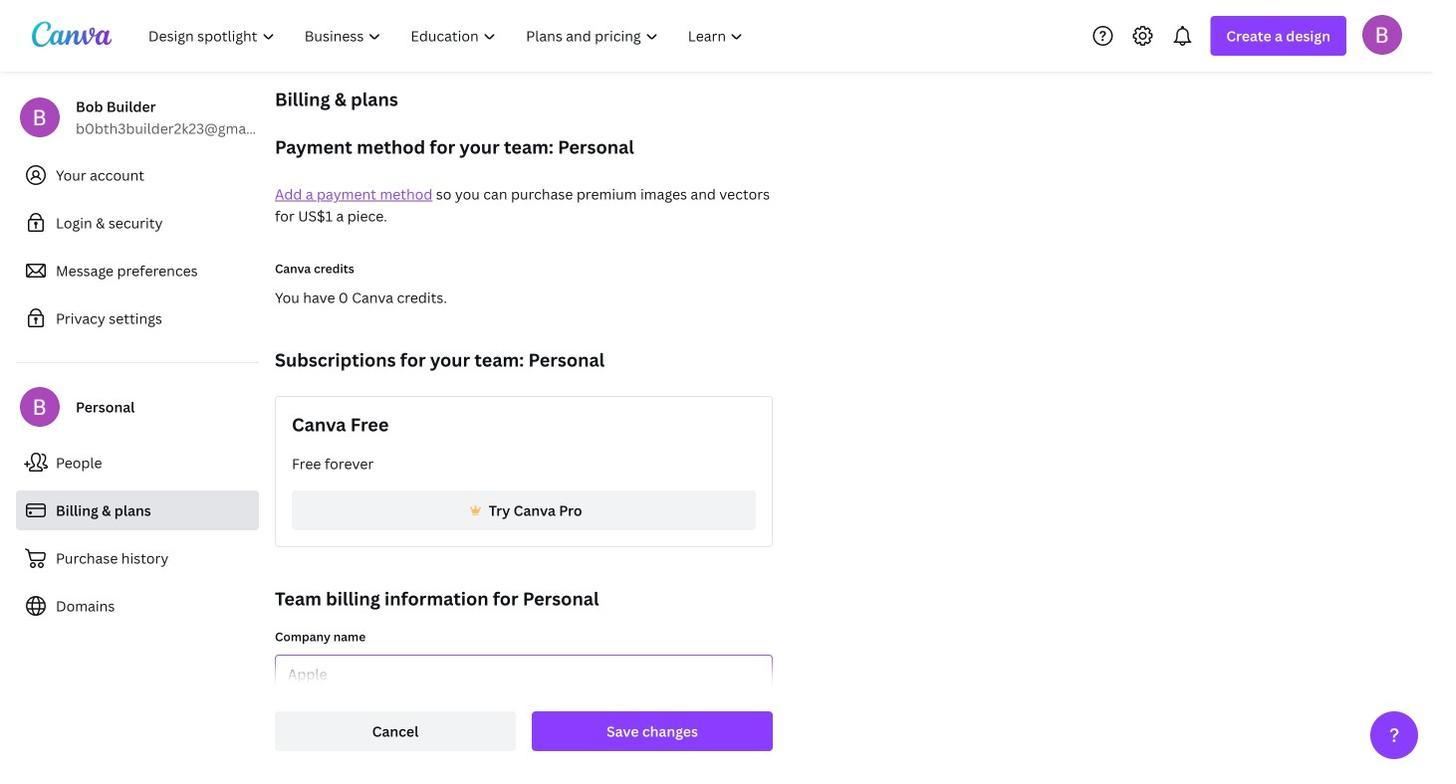 Task type: locate. For each thing, give the bounding box(es) containing it.
Enter your company name text field
[[288, 656, 760, 694]]

bob builder image
[[1363, 15, 1403, 55]]



Task type: describe. For each thing, give the bounding box(es) containing it.
top level navigation element
[[135, 16, 760, 56]]



Task type: vqa. For each thing, say whether or not it's contained in the screenshot.
a to the right
no



